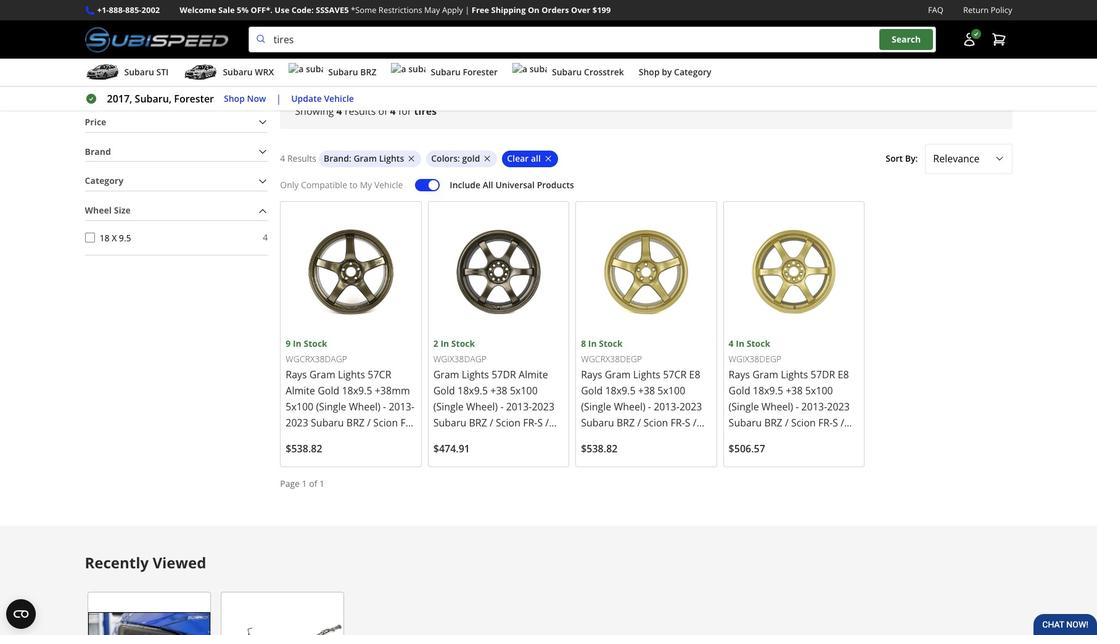 Task type: vqa. For each thing, say whether or not it's contained in the screenshot.


Task type: locate. For each thing, give the bounding box(es) containing it.
3 rays from the left
[[729, 368, 750, 381]]

2018 inside the 9 in stock wgcrx38dagp rays gram lights 57cr almite gold 18x9.5 +38mm 5x100 (single wheel) - 2013- 2023 subaru brz / scion fr- s / toyota gr86 / 2014-2018 subaru forester
[[393, 432, 416, 446]]

universal
[[496, 179, 535, 191]]

rays
[[286, 368, 307, 381], [581, 368, 603, 381], [729, 368, 750, 381]]

(single inside the 9 in stock wgcrx38dagp rays gram lights 57cr almite gold 18x9.5 +38mm 5x100 (single wheel) - 2013- 2023 subaru brz / scion fr- s / toyota gr86 / 2014-2018 subaru forester
[[316, 400, 347, 413]]

4 gr86 from the left
[[763, 432, 788, 446]]

2 +38 from the left
[[639, 384, 656, 397]]

e8 inside the 4 in stock wgix38degp rays gram lights 57dr e8 gold 18x9.5 +38 5x100 (single wheel) - 2013-2023 subaru brz / scion fr-s / toyota gr86 / 2014-2018 subaru forester
[[838, 368, 850, 381]]

rays gram lights 57cr e8 gold 18x9.5 +38 5x100 (single wheel) - 2013-2023 subaru brz / scion fr-s / toyota gr86 / 2014-2018 subaru forester image
[[581, 206, 712, 337]]

toyota for rays gram lights 57cr almite gold 18x9.5 +38mm 5x100 (single wheel) - 2013- 2023 subaru brz / scion fr- s / toyota gr86 / 2014-2018 subaru forester
[[300, 432, 331, 446]]

18x9.5 inside the 9 in stock wgcrx38dagp rays gram lights 57cr almite gold 18x9.5 +38mm 5x100 (single wheel) - 2013- 2023 subaru brz / scion fr- s / toyota gr86 / 2014-2018 subaru forester
[[342, 384, 372, 397]]

wheel) up $506.57
[[762, 400, 794, 413]]

gram for rays gram lights 57cr e8 gold 18x9.5 +38 5x100 (single wheel) - 2013-2023 subaru brz / scion fr-s / toyota gr86 / 2014-2018 subaru forester
[[605, 368, 631, 381]]

search
[[892, 34, 922, 45], [118, 45, 144, 56]]

+38
[[491, 384, 508, 397], [639, 384, 656, 397], [786, 384, 803, 397]]

results
[[345, 104, 376, 118]]

rays inside 8 in stock wgcrx38degp rays gram lights 57cr e8 gold 18x9.5 +38 5x100 (single wheel) - 2013-2023 subaru brz / scion fr-s / toyota gr86 / 2014-2018 subaru forester
[[581, 368, 603, 381]]

1 $538.82 from the left
[[286, 442, 323, 455]]

gr86 inside the 2 in stock wgix38dagp gram lights 57dr almite gold 18x9.5 +38 5x100 (single wheel) - 2013-2023 subaru brz / scion fr-s / toyota gr86 / 2014-2018 subaru forester
[[468, 432, 492, 446]]

0 horizontal spatial of
[[309, 478, 317, 489]]

2014- inside the 2 in stock wgix38dagp gram lights 57dr almite gold 18x9.5 +38 5x100 (single wheel) - 2013-2023 subaru brz / scion fr-s / toyota gr86 / 2014-2018 subaru forester
[[501, 432, 527, 446]]

wheel size button
[[85, 201, 268, 220]]

s
[[538, 416, 543, 430], [686, 416, 691, 430], [833, 416, 839, 430], [286, 432, 291, 446]]

2 2014- from the left
[[501, 432, 527, 446]]

lights for rays gram lights 57dr e8 gold 18x9.5 +38 5x100 (single wheel) - 2013-2023 subaru brz / scion fr-s / toyota gr86 / 2014-2018 subaru forester
[[781, 368, 809, 381]]

2014-
[[367, 432, 393, 446], [501, 432, 527, 446], [649, 432, 674, 446], [796, 432, 822, 446]]

4 wheel) from the left
[[762, 400, 794, 413]]

1 scion from the left
[[374, 416, 398, 430]]

in up "wgix38degp"
[[736, 338, 745, 349]]

2 2018 from the left
[[527, 432, 549, 446]]

all
[[531, 152, 541, 164]]

0 horizontal spatial rays
[[286, 368, 307, 381]]

5x100 inside the 9 in stock wgcrx38dagp rays gram lights 57cr almite gold 18x9.5 +38mm 5x100 (single wheel) - 2013- 2023 subaru brz / scion fr- s / toyota gr86 / 2014-2018 subaru forester
[[286, 400, 314, 413]]

gram down wgcrx38dagp
[[310, 368, 336, 381]]

stock
[[304, 338, 328, 349], [452, 338, 475, 349], [599, 338, 623, 349], [747, 338, 771, 349]]

price
[[85, 116, 106, 128]]

3 scion from the left
[[644, 416, 669, 430]]

18x9.5 down "wgix38degp"
[[753, 384, 784, 397]]

1 wheel) from the left
[[349, 400, 381, 413]]

over
[[572, 4, 591, 15]]

2023 inside the 9 in stock wgcrx38dagp rays gram lights 57cr almite gold 18x9.5 +38mm 5x100 (single wheel) - 2013- 2023 subaru brz / scion fr- s / toyota gr86 / 2014-2018 subaru forester
[[286, 416, 309, 430]]

1 horizontal spatial shop
[[639, 66, 660, 78]]

toyota inside the 9 in stock wgcrx38dagp rays gram lights 57cr almite gold 18x9.5 +38mm 5x100 (single wheel) - 2013- 2023 subaru brz / scion fr- s / toyota gr86 / 2014-2018 subaru forester
[[300, 432, 331, 446]]

wheel)
[[349, 400, 381, 413], [467, 400, 498, 413], [614, 400, 646, 413], [762, 400, 794, 413]]

search input field
[[248, 27, 937, 53]]

subaru wrx button
[[184, 61, 274, 86]]

2002
[[142, 4, 160, 15]]

2023 for rays gram lights 57cr almite gold 18x9.5 +38mm 5x100 (single wheel) - 2013- 2023 subaru brz / scion fr- s / toyota gr86 / 2014-2018 subaru forester
[[286, 416, 309, 430]]

(single inside the 4 in stock wgix38degp rays gram lights 57dr e8 gold 18x9.5 +38 5x100 (single wheel) - 2013-2023 subaru brz / scion fr-s / toyota gr86 / 2014-2018 subaru forester
[[729, 400, 760, 413]]

4 - from the left
[[796, 400, 799, 413]]

scion for rays gram lights 57cr almite gold 18x9.5 +38mm 5x100 (single wheel) - 2013- 2023 subaru brz / scion fr- s / toyota gr86 / 2014-2018 subaru forester
[[374, 416, 398, 430]]

gold inside the 9 in stock wgcrx38dagp rays gram lights 57cr almite gold 18x9.5 +38mm 5x100 (single wheel) - 2013- 2023 subaru brz / scion fr- s / toyota gr86 / 2014-2018 subaru forester
[[318, 384, 340, 397]]

2 fr- from the left
[[523, 416, 538, 430]]

toyota
[[300, 432, 331, 446], [434, 432, 465, 446], [581, 432, 613, 446], [729, 432, 761, 446]]

2 2013- from the left
[[507, 400, 532, 413]]

wheel) inside 8 in stock wgcrx38degp rays gram lights 57cr e8 gold 18x9.5 +38 5x100 (single wheel) - 2013-2023 subaru brz / scion fr-s / toyota gr86 / 2014-2018 subaru forester
[[614, 400, 646, 413]]

: left gold
[[458, 152, 460, 164]]

sssave5
[[316, 4, 349, 15]]

- inside 8 in stock wgcrx38degp rays gram lights 57cr e8 gold 18x9.5 +38 5x100 (single wheel) - 2013-2023 subaru brz / scion fr-s / toyota gr86 / 2014-2018 subaru forester
[[649, 400, 652, 413]]

almite inside the 2 in stock wgix38dagp gram lights 57dr almite gold 18x9.5 +38 5x100 (single wheel) - 2013-2023 subaru brz / scion fr-s / toyota gr86 / 2014-2018 subaru forester
[[519, 368, 549, 381]]

scion for rays gram lights 57cr e8 gold 18x9.5 +38 5x100 (single wheel) - 2013-2023 subaru brz / scion fr-s / toyota gr86 / 2014-2018 subaru forester
[[644, 416, 669, 430]]

gram
[[354, 152, 377, 164], [310, 368, 336, 381], [434, 368, 460, 381], [605, 368, 631, 381], [753, 368, 779, 381]]

stock up wgix38dagp
[[452, 338, 475, 349]]

3 fr- from the left
[[671, 416, 686, 430]]

gr86 inside the 4 in stock wgix38degp rays gram lights 57dr e8 gold 18x9.5 +38 5x100 (single wheel) - 2013-2023 subaru brz / scion fr-s / toyota gr86 / 2014-2018 subaru forester
[[763, 432, 788, 446]]

5x100 inside the 4 in stock wgix38degp rays gram lights 57dr e8 gold 18x9.5 +38 5x100 (single wheel) - 2013-2023 subaru brz / scion fr-s / toyota gr86 / 2014-2018 subaru forester
[[806, 384, 834, 397]]

gram lights 57dr almite gold 18x9.5 +38 5x100 (single wheel) - 2013-2023 subaru brz / scion fr-s / toyota gr86 / 2014-2018 subaru forester image
[[434, 206, 564, 337]]

4 toyota from the left
[[729, 432, 761, 446]]

lights down "wgcrx38degp"
[[634, 368, 661, 381]]

1 horizontal spatial e8
[[838, 368, 850, 381]]

shop by category
[[639, 66, 712, 78]]

2 scion from the left
[[496, 416, 521, 430]]

wheel) down "wgcrx38degp"
[[614, 400, 646, 413]]

wheel) inside the 2 in stock wgix38dagp gram lights 57dr almite gold 18x9.5 +38 5x100 (single wheel) - 2013-2023 subaru brz / scion fr-s / toyota gr86 / 2014-2018 subaru forester
[[467, 400, 498, 413]]

results
[[146, 45, 173, 56], [288, 152, 317, 164]]

: up to
[[349, 152, 352, 164]]

2014- inside the 9 in stock wgcrx38dagp rays gram lights 57cr almite gold 18x9.5 +38mm 5x100 (single wheel) - 2013- 2023 subaru brz / scion fr- s / toyota gr86 / 2014-2018 subaru forester
[[367, 432, 393, 446]]

scion inside 8 in stock wgcrx38degp rays gram lights 57cr e8 gold 18x9.5 +38 5x100 (single wheel) - 2013-2023 subaru brz / scion fr-s / toyota gr86 / 2014-2018 subaru forester
[[644, 416, 669, 430]]

- inside the 9 in stock wgcrx38dagp rays gram lights 57cr almite gold 18x9.5 +38mm 5x100 (single wheel) - 2013- 2023 subaru brz / scion fr- s / toyota gr86 / 2014-2018 subaru forester
[[383, 400, 386, 413]]

5x100
[[510, 384, 538, 397], [658, 384, 686, 397], [806, 384, 834, 397], [286, 400, 314, 413]]

3 in from the left
[[589, 338, 597, 349]]

2014- inside 8 in stock wgcrx38degp rays gram lights 57cr e8 gold 18x9.5 +38 5x100 (single wheel) - 2013-2023 subaru brz / scion fr-s / toyota gr86 / 2014-2018 subaru forester
[[649, 432, 674, 446]]

results up only
[[288, 152, 317, 164]]

0 horizontal spatial |
[[276, 92, 282, 106]]

2 e8 from the left
[[838, 368, 850, 381]]

18x9.5 left +38mm
[[342, 384, 372, 397]]

search inside button
[[892, 34, 922, 45]]

brand for brand
[[85, 145, 111, 157]]

gr86 for rays gram lights 57cr e8 gold 18x9.5 +38 5x100 (single wheel) - 2013-2023 subaru brz / scion fr-s / toyota gr86 / 2014-2018 subaru forester
[[615, 432, 640, 446]]

gold for rays gram lights 57dr e8 gold 18x9.5 +38 5x100 (single wheel) - 2013-2023 subaru brz / scion fr-s / toyota gr86 / 2014-2018 subaru forester
[[729, 384, 751, 397]]

0 horizontal spatial shop
[[224, 92, 245, 104]]

0 horizontal spatial :
[[349, 152, 352, 164]]

2 gold from the left
[[434, 384, 455, 397]]

welcome
[[180, 4, 216, 15]]

policy
[[991, 4, 1013, 15]]

subaru inside dropdown button
[[223, 66, 253, 78]]

0 horizontal spatial +38
[[491, 384, 508, 397]]

0 horizontal spatial e8
[[690, 368, 701, 381]]

stock inside the 9 in stock wgcrx38dagp rays gram lights 57cr almite gold 18x9.5 +38mm 5x100 (single wheel) - 2013- 2023 subaru brz / scion fr- s / toyota gr86 / 2014-2018 subaru forester
[[304, 338, 328, 349]]

4 2013- from the left
[[802, 400, 828, 413]]

a subaru forester thumbnail image image
[[392, 63, 426, 82]]

wheel) inside the 4 in stock wgix38degp rays gram lights 57dr e8 gold 18x9.5 +38 5x100 (single wheel) - 2013-2023 subaru brz / scion fr-s / toyota gr86 / 2014-2018 subaru forester
[[762, 400, 794, 413]]

wgix38degp
[[729, 353, 782, 365]]

0 vertical spatial almite
[[519, 368, 549, 381]]

$506.57
[[729, 442, 766, 455]]

lights down wgix38dagp
[[462, 368, 489, 381]]

2 $538.82 from the left
[[581, 442, 618, 455]]

2013- for rays gram lights 57dr e8 gold 18x9.5 +38 5x100 (single wheel) - 2013-2023 subaru brz / scion fr-s / toyota gr86 / 2014-2018 subaru forester
[[802, 400, 828, 413]]

0 horizontal spatial brand
[[85, 145, 111, 157]]

2
[[434, 338, 439, 349]]

(single
[[316, 400, 347, 413], [434, 400, 464, 413], [581, 400, 612, 413], [729, 400, 760, 413]]

4 in from the left
[[736, 338, 745, 349]]

lights inside the 4 in stock wgix38degp rays gram lights 57dr e8 gold 18x9.5 +38 5x100 (single wheel) - 2013-2023 subaru brz / scion fr-s / toyota gr86 / 2014-2018 subaru forester
[[781, 368, 809, 381]]

2 in stock wgix38dagp gram lights 57dr almite gold 18x9.5 +38 5x100 (single wheel) - 2013-2023 subaru brz / scion fr-s / toyota gr86 / 2014-2018 subaru forester
[[434, 338, 555, 462]]

gram inside the 4 in stock wgix38degp rays gram lights 57dr e8 gold 18x9.5 +38 5x100 (single wheel) - 2013-2023 subaru brz / scion fr-s / toyota gr86 / 2014-2018 subaru forester
[[753, 368, 779, 381]]

4 for 4 in stock wgix38degp rays gram lights 57dr e8 gold 18x9.5 +38 5x100 (single wheel) - 2013-2023 subaru brz / scion fr-s / toyota gr86 / 2014-2018 subaru forester
[[729, 338, 734, 349]]

compatible
[[301, 179, 347, 191]]

1 18x9.5 from the left
[[342, 384, 372, 397]]

+38 inside 8 in stock wgcrx38degp rays gram lights 57cr e8 gold 18x9.5 +38 5x100 (single wheel) - 2013-2023 subaru brz / scion fr-s / toyota gr86 / 2014-2018 subaru forester
[[639, 384, 656, 397]]

0 vertical spatial vehicle
[[324, 92, 354, 104]]

2023 inside the 4 in stock wgix38degp rays gram lights 57dr e8 gold 18x9.5 +38 5x100 (single wheel) - 2013-2023 subaru brz / scion fr-s / toyota gr86 / 2014-2018 subaru forester
[[828, 400, 850, 413]]

3 gold from the left
[[581, 384, 603, 397]]

toyota for rays gram lights 57cr e8 gold 18x9.5 +38 5x100 (single wheel) - 2013-2023 subaru brz / scion fr-s / toyota gr86 / 2014-2018 subaru forester
[[581, 432, 613, 446]]

(single for rays gram lights 57cr almite gold 18x9.5 +38mm 5x100 (single wheel) - 2013- 2023 subaru brz / scion fr- s / toyota gr86 / 2014-2018 subaru forester
[[316, 400, 347, 413]]

2 rays from the left
[[581, 368, 603, 381]]

1 2018 from the left
[[393, 432, 416, 446]]

gram inside 8 in stock wgcrx38degp rays gram lights 57cr e8 gold 18x9.5 +38 5x100 (single wheel) - 2013-2023 subaru brz / scion fr-s / toyota gr86 / 2014-2018 subaru forester
[[605, 368, 631, 381]]

almite
[[519, 368, 549, 381], [286, 384, 315, 397]]

0 horizontal spatial vehicle
[[324, 92, 354, 104]]

1 horizontal spatial rays
[[581, 368, 603, 381]]

rays down "wgcrx38degp"
[[581, 368, 603, 381]]

lights down for on the left of the page
[[379, 152, 404, 164]]

3 wheel) from the left
[[614, 400, 646, 413]]

+38 for rays gram lights 57cr e8 gold 18x9.5 +38 5x100 (single wheel) - 2013-2023 subaru brz / scion fr-s / toyota gr86 / 2014-2018 subaru forester
[[639, 384, 656, 397]]

2 wheel) from the left
[[467, 400, 498, 413]]

4 scion from the left
[[792, 416, 816, 430]]

stock up wgcrx38dagp
[[304, 338, 328, 349]]

s inside the 4 in stock wgix38degp rays gram lights 57dr e8 gold 18x9.5 +38 5x100 (single wheel) - 2013-2023 subaru brz / scion fr-s / toyota gr86 / 2014-2018 subaru forester
[[833, 416, 839, 430]]

fr- inside the 2 in stock wgix38dagp gram lights 57dr almite gold 18x9.5 +38 5x100 (single wheel) - 2013-2023 subaru brz / scion fr-s / toyota gr86 / 2014-2018 subaru forester
[[523, 416, 538, 430]]

1 gold from the left
[[318, 384, 340, 397]]

stock up "wgcrx38degp"
[[599, 338, 623, 349]]

3 toyota from the left
[[581, 432, 613, 446]]

gold inside 8 in stock wgcrx38degp rays gram lights 57cr e8 gold 18x9.5 +38 5x100 (single wheel) - 2013-2023 subaru brz / scion fr-s / toyota gr86 / 2014-2018 subaru forester
[[581, 384, 603, 397]]

toyota inside 8 in stock wgcrx38degp rays gram lights 57cr e8 gold 18x9.5 +38 5x100 (single wheel) - 2013-2023 subaru brz / scion fr-s / toyota gr86 / 2014-2018 subaru forester
[[581, 432, 613, 446]]

fr- inside the 9 in stock wgcrx38dagp rays gram lights 57cr almite gold 18x9.5 +38mm 5x100 (single wheel) - 2013- 2023 subaru brz / scion fr- s / toyota gr86 / 2014-2018 subaru forester
[[401, 416, 415, 430]]

a subaru crosstrek thumbnail image image
[[513, 63, 547, 82]]

2023 for rays gram lights 57cr e8 gold 18x9.5 +38 5x100 (single wheel) - 2013-2023 subaru brz / scion fr-s / toyota gr86 / 2014-2018 subaru forester
[[680, 400, 703, 413]]

shop for shop by category
[[639, 66, 660, 78]]

1 +38 from the left
[[491, 384, 508, 397]]

stock inside the 4 in stock wgix38degp rays gram lights 57dr e8 gold 18x9.5 +38 5x100 (single wheel) - 2013-2023 subaru brz / scion fr-s / toyota gr86 / 2014-2018 subaru forester
[[747, 338, 771, 349]]

4 18x9.5 from the left
[[753, 384, 784, 397]]

3 - from the left
[[649, 400, 652, 413]]

gram inside the 9 in stock wgcrx38dagp rays gram lights 57cr almite gold 18x9.5 +38mm 5x100 (single wheel) - 2013- 2023 subaru brz / scion fr- s / toyota gr86 / 2014-2018 subaru forester
[[310, 368, 336, 381]]

3 gr86 from the left
[[615, 432, 640, 446]]

1 2014- from the left
[[367, 432, 393, 446]]

885-
[[125, 4, 142, 15]]

gold down "wgcrx38degp"
[[581, 384, 603, 397]]

apply
[[442, 4, 463, 15]]

size
[[114, 204, 131, 216]]

toyota inside the 4 in stock wgix38degp rays gram lights 57dr e8 gold 18x9.5 +38 5x100 (single wheel) - 2013-2023 subaru brz / scion fr-s / toyota gr86 / 2014-2018 subaru forester
[[729, 432, 761, 446]]

scion inside the 4 in stock wgix38degp rays gram lights 57dr e8 gold 18x9.5 +38 5x100 (single wheel) - 2013-2023 subaru brz / scion fr-s / toyota gr86 / 2014-2018 subaru forester
[[792, 416, 816, 430]]

stock for gram lights 57dr almite gold 18x9.5 +38 5x100 (single wheel) - 2013-2023 subaru brz / scion fr-s / toyota gr86 / 2014-2018 subaru forester
[[452, 338, 475, 349]]

2023 inside 8 in stock wgcrx38degp rays gram lights 57cr e8 gold 18x9.5 +38 5x100 (single wheel) - 2013-2023 subaru brz / scion fr-s / toyota gr86 / 2014-2018 subaru forester
[[680, 400, 703, 413]]

brz inside the 2 in stock wgix38dagp gram lights 57dr almite gold 18x9.5 +38 5x100 (single wheel) - 2013-2023 subaru brz / scion fr-s / toyota gr86 / 2014-2018 subaru forester
[[469, 416, 487, 430]]

2 57dr from the left
[[811, 368, 836, 381]]

2023
[[532, 400, 555, 413], [680, 400, 703, 413], [828, 400, 850, 413], [286, 416, 309, 430]]

1 - from the left
[[383, 400, 386, 413]]

4 results
[[280, 152, 317, 164]]

shop left now
[[224, 92, 245, 104]]

3 2014- from the left
[[649, 432, 674, 446]]

of left for on the left of the page
[[379, 104, 388, 118]]

vehicle inside button
[[324, 92, 354, 104]]

2017,
[[107, 92, 132, 106]]

+38 inside the 4 in stock wgix38degp rays gram lights 57dr e8 gold 18x9.5 +38 5x100 (single wheel) - 2013-2023 subaru brz / scion fr-s / toyota gr86 / 2014-2018 subaru forester
[[786, 384, 803, 397]]

vehicle right my at the left top
[[375, 179, 403, 191]]

rays inside the 9 in stock wgcrx38dagp rays gram lights 57cr almite gold 18x9.5 +38mm 5x100 (single wheel) - 2013- 2023 subaru brz / scion fr- s / toyota gr86 / 2014-2018 subaru forester
[[286, 368, 307, 381]]

brz inside dropdown button
[[361, 66, 377, 78]]

fr- inside the 4 in stock wgix38degp rays gram lights 57dr e8 gold 18x9.5 +38 5x100 (single wheel) - 2013-2023 subaru brz / scion fr-s / toyota gr86 / 2014-2018 subaru forester
[[819, 416, 833, 430]]

1 horizontal spatial 57dr
[[811, 368, 836, 381]]

in inside the 4 in stock wgix38degp rays gram lights 57dr e8 gold 18x9.5 +38 5x100 (single wheel) - 2013-2023 subaru brz / scion fr-s / toyota gr86 / 2014-2018 subaru forester
[[736, 338, 745, 349]]

s for rays gram lights 57dr e8 gold 18x9.5 +38 5x100 (single wheel) - 2013-2023 subaru brz / scion fr-s / toyota gr86 / 2014-2018 subaru forester
[[833, 416, 839, 430]]

wheel) for rays gram lights 57dr e8 gold 18x9.5 +38 5x100 (single wheel) - 2013-2023 subaru brz / scion fr-s / toyota gr86 / 2014-2018 subaru forester
[[762, 400, 794, 413]]

stock up "wgix38degp"
[[747, 338, 771, 349]]

forester inside the 9 in stock wgcrx38dagp rays gram lights 57cr almite gold 18x9.5 +38mm 5x100 (single wheel) - 2013- 2023 subaru brz / scion fr- s / toyota gr86 / 2014-2018 subaru forester
[[322, 448, 360, 462]]

1 gr86 from the left
[[334, 432, 358, 446]]

2 horizontal spatial +38
[[786, 384, 803, 397]]

2 stock from the left
[[452, 338, 475, 349]]

of right page
[[309, 478, 317, 489]]

gram inside the 2 in stock wgix38dagp gram lights 57dr almite gold 18x9.5 +38 5x100 (single wheel) - 2013-2023 subaru brz / scion fr-s / toyota gr86 / 2014-2018 subaru forester
[[434, 368, 460, 381]]

(single down wgcrx38dagp
[[316, 400, 347, 413]]

4 2018 from the left
[[822, 432, 845, 446]]

1 toyota from the left
[[300, 432, 331, 446]]

gr86 inside 8 in stock wgcrx38degp rays gram lights 57cr e8 gold 18x9.5 +38 5x100 (single wheel) - 2013-2023 subaru brz / scion fr-s / toyota gr86 / 2014-2018 subaru forester
[[615, 432, 640, 446]]

e8 for rays gram lights 57cr e8 gold 18x9.5 +38 5x100 (single wheel) - 2013-2023 subaru brz / scion fr-s / toyota gr86 / 2014-2018 subaru forester
[[690, 368, 701, 381]]

3 stock from the left
[[599, 338, 623, 349]]

brand inside dropdown button
[[85, 145, 111, 157]]

4 2014- from the left
[[796, 432, 822, 446]]

(single down "wgcrx38degp"
[[581, 400, 612, 413]]

57cr inside 8 in stock wgcrx38degp rays gram lights 57cr e8 gold 18x9.5 +38 5x100 (single wheel) - 2013-2023 subaru brz / scion fr-s / toyota gr86 / 2014-2018 subaru forester
[[664, 368, 687, 381]]

for
[[399, 104, 412, 118]]

1 2013- from the left
[[389, 400, 415, 413]]

0 horizontal spatial results
[[146, 45, 173, 56]]

s inside 8 in stock wgcrx38degp rays gram lights 57cr e8 gold 18x9.5 +38 5x100 (single wheel) - 2013-2023 subaru brz / scion fr-s / toyota gr86 / 2014-2018 subaru forester
[[686, 416, 691, 430]]

4 stock from the left
[[747, 338, 771, 349]]

forester inside dropdown button
[[463, 66, 498, 78]]

in right 8
[[589, 338, 597, 349]]

gr86 inside the 9 in stock wgcrx38dagp rays gram lights 57cr almite gold 18x9.5 +38mm 5x100 (single wheel) - 2013- 2023 subaru brz / scion fr- s / toyota gr86 / 2014-2018 subaru forester
[[334, 432, 358, 446]]

sort by:
[[886, 152, 918, 164]]

2013- inside the 2 in stock wgix38dagp gram lights 57dr almite gold 18x9.5 +38 5x100 (single wheel) - 2013-2023 subaru brz / scion fr-s / toyota gr86 / 2014-2018 subaru forester
[[507, 400, 532, 413]]

18
[[100, 232, 110, 243]]

gold inside the 4 in stock wgix38degp rays gram lights 57dr e8 gold 18x9.5 +38 5x100 (single wheel) - 2013-2023 subaru brz / scion fr-s / toyota gr86 / 2014-2018 subaru forester
[[729, 384, 751, 397]]

0 horizontal spatial search
[[118, 45, 144, 56]]

brand down price
[[85, 145, 111, 157]]

/
[[105, 44, 108, 57], [367, 416, 371, 430], [490, 416, 494, 430], [546, 416, 549, 430], [638, 416, 641, 430], [694, 416, 697, 430], [786, 416, 789, 430], [841, 416, 845, 430], [294, 432, 298, 446], [361, 432, 365, 446], [495, 432, 498, 446], [642, 432, 646, 446], [790, 432, 794, 446]]

1 horizontal spatial 57cr
[[664, 368, 687, 381]]

scion for rays gram lights 57dr e8 gold 18x9.5 +38 5x100 (single wheel) - 2013-2023 subaru brz / scion fr-s / toyota gr86 / 2014-2018 subaru forester
[[792, 416, 816, 430]]

wheel) for rays gram lights 57cr almite gold 18x9.5 +38mm 5x100 (single wheel) - 2013- 2023 subaru brz / scion fr- s / toyota gr86 / 2014-2018 subaru forester
[[349, 400, 381, 413]]

1 (single from the left
[[316, 400, 347, 413]]

1 in from the left
[[293, 338, 302, 349]]

4 (single from the left
[[729, 400, 760, 413]]

0 horizontal spatial 1
[[302, 478, 307, 489]]

1 horizontal spatial |
[[465, 4, 470, 15]]

gold down wgix38dagp
[[434, 384, 455, 397]]

fr- for rays gram lights 57cr almite gold 18x9.5 +38mm 5x100 (single wheel) - 2013- 2023 subaru brz / scion fr- s / toyota gr86 / 2014-2018 subaru forester
[[401, 416, 415, 430]]

in right 2 at the bottom of the page
[[441, 338, 449, 349]]

include all universal products
[[450, 179, 574, 191]]

in
[[293, 338, 302, 349], [441, 338, 449, 349], [589, 338, 597, 349], [736, 338, 745, 349]]

vehicle up results
[[324, 92, 354, 104]]

results up sti
[[146, 45, 173, 56]]

wheel) up $474.91
[[467, 400, 498, 413]]

brand for brand : gram lights
[[324, 152, 349, 164]]

brz inside the 9 in stock wgcrx38dagp rays gram lights 57cr almite gold 18x9.5 +38mm 5x100 (single wheel) - 2013- 2023 subaru brz / scion fr- s / toyota gr86 / 2014-2018 subaru forester
[[347, 416, 365, 430]]

brand up only compatible to my vehicle
[[324, 152, 349, 164]]

0 horizontal spatial 57dr
[[492, 368, 517, 381]]

2 (single from the left
[[434, 400, 464, 413]]

(single up $506.57
[[729, 400, 760, 413]]

lights for rays gram lights 57cr almite gold 18x9.5 +38mm 5x100 (single wheel) - 2013- 2023 subaru brz / scion fr- s / toyota gr86 / 2014-2018 subaru forester
[[338, 368, 365, 381]]

lights for rays gram lights 57cr e8 gold 18x9.5 +38 5x100 (single wheel) - 2013-2023 subaru brz / scion fr-s / toyota gr86 / 2014-2018 subaru forester
[[634, 368, 661, 381]]

category
[[675, 66, 712, 78]]

*some
[[351, 4, 377, 15]]

1 vertical spatial shop
[[224, 92, 245, 104]]

in for rays gram lights 57dr e8 gold 18x9.5 +38 5x100 (single wheel) - 2013-2023 subaru brz / scion fr-s / toyota gr86 / 2014-2018 subaru forester
[[736, 338, 745, 349]]

| right now
[[276, 92, 282, 106]]

forester inside 8 in stock wgcrx38degp rays gram lights 57cr e8 gold 18x9.5 +38 5x100 (single wheel) - 2013-2023 subaru brz / scion fr-s / toyota gr86 / 2014-2018 subaru forester
[[617, 448, 656, 462]]

- inside the 4 in stock wgix38degp rays gram lights 57dr e8 gold 18x9.5 +38 5x100 (single wheel) - 2013-2023 subaru brz / scion fr-s / toyota gr86 / 2014-2018 subaru forester
[[796, 400, 799, 413]]

18x9.5 down wgix38dagp
[[458, 384, 488, 397]]

1 57cr from the left
[[368, 368, 392, 381]]

2 in from the left
[[441, 338, 449, 349]]

rays inside the 4 in stock wgix38degp rays gram lights 57dr e8 gold 18x9.5 +38 5x100 (single wheel) - 2013-2023 subaru brz / scion fr-s / toyota gr86 / 2014-2018 subaru forester
[[729, 368, 750, 381]]

in right "9"
[[293, 338, 302, 349]]

1 horizontal spatial almite
[[519, 368, 549, 381]]

subaru sti
[[124, 66, 169, 78]]

1 e8 from the left
[[690, 368, 701, 381]]

2018 inside 8 in stock wgcrx38degp rays gram lights 57cr e8 gold 18x9.5 +38 5x100 (single wheel) - 2013-2023 subaru brz / scion fr-s / toyota gr86 / 2014-2018 subaru forester
[[674, 432, 697, 446]]

1 stock from the left
[[304, 338, 328, 349]]

2013- inside the 4 in stock wgix38degp rays gram lights 57dr e8 gold 18x9.5 +38 5x100 (single wheel) - 2013-2023 subaru brz / scion fr-s / toyota gr86 / 2014-2018 subaru forester
[[802, 400, 828, 413]]

5x100 inside 8 in stock wgcrx38degp rays gram lights 57cr e8 gold 18x9.5 +38 5x100 (single wheel) - 2013-2023 subaru brz / scion fr-s / toyota gr86 / 2014-2018 subaru forester
[[658, 384, 686, 397]]

1
[[302, 478, 307, 489], [320, 478, 325, 489]]

gold
[[318, 384, 340, 397], [434, 384, 455, 397], [581, 384, 603, 397], [729, 384, 751, 397]]

lights inside the 2 in stock wgix38dagp gram lights 57dr almite gold 18x9.5 +38 5x100 (single wheel) - 2013-2023 subaru brz / scion fr-s / toyota gr86 / 2014-2018 subaru forester
[[462, 368, 489, 381]]

0 vertical spatial results
[[146, 45, 173, 56]]

in inside 8 in stock wgcrx38degp rays gram lights 57cr e8 gold 18x9.5 +38 5x100 (single wheel) - 2013-2023 subaru brz / scion fr-s / toyota gr86 / 2014-2018 subaru forester
[[589, 338, 597, 349]]

1 vertical spatial almite
[[286, 384, 315, 397]]

fr-
[[401, 416, 415, 430], [523, 416, 538, 430], [671, 416, 686, 430], [819, 416, 833, 430]]

1 horizontal spatial results
[[288, 152, 317, 164]]

4 fr- from the left
[[819, 416, 833, 430]]

2 toyota from the left
[[434, 432, 465, 446]]

brz inside the 4 in stock wgix38degp rays gram lights 57dr e8 gold 18x9.5 +38 5x100 (single wheel) - 2013-2023 subaru brz / scion fr-s / toyota gr86 / 2014-2018 subaru forester
[[765, 416, 783, 430]]

0 horizontal spatial almite
[[286, 384, 315, 397]]

stock for rays gram lights 57dr e8 gold 18x9.5 +38 5x100 (single wheel) - 2013-2023 subaru brz / scion fr-s / toyota gr86 / 2014-2018 subaru forester
[[747, 338, 771, 349]]

2 : from the left
[[458, 152, 460, 164]]

4 inside the 4 in stock wgix38degp rays gram lights 57dr e8 gold 18x9.5 +38 5x100 (single wheel) - 2013-2023 subaru brz / scion fr-s / toyota gr86 / 2014-2018 subaru forester
[[729, 338, 734, 349]]

scion inside the 9 in stock wgcrx38dagp rays gram lights 57cr almite gold 18x9.5 +38mm 5x100 (single wheel) - 2013- 2023 subaru brz / scion fr- s / toyota gr86 / 2014-2018 subaru forester
[[374, 416, 398, 430]]

18x9.5 down "wgcrx38degp"
[[606, 384, 636, 397]]

gram down wgix38dagp
[[434, 368, 460, 381]]

1 horizontal spatial +38
[[639, 384, 656, 397]]

shop inside dropdown button
[[639, 66, 660, 78]]

1 fr- from the left
[[401, 416, 415, 430]]

1 horizontal spatial of
[[379, 104, 388, 118]]

2 57cr from the left
[[664, 368, 687, 381]]

gold down "wgix38degp"
[[729, 384, 751, 397]]

lights inside the 9 in stock wgcrx38dagp rays gram lights 57cr almite gold 18x9.5 +38mm 5x100 (single wheel) - 2013- 2023 subaru brz / scion fr- s / toyota gr86 / 2014-2018 subaru forester
[[338, 368, 365, 381]]

wheel) down +38mm
[[349, 400, 381, 413]]

3 +38 from the left
[[786, 384, 803, 397]]

off*.
[[251, 4, 273, 15]]

of
[[379, 104, 388, 118], [309, 478, 317, 489]]

57cr for +38mm
[[368, 368, 392, 381]]

e8 inside 8 in stock wgcrx38degp rays gram lights 57cr e8 gold 18x9.5 +38 5x100 (single wheel) - 2013-2023 subaru brz / scion fr-s / toyota gr86 / 2014-2018 subaru forester
[[690, 368, 701, 381]]

4 gold from the left
[[729, 384, 751, 397]]

gram up my at the left top
[[354, 152, 377, 164]]

wgcrx38dagp
[[286, 353, 347, 365]]

shop now
[[224, 92, 266, 104]]

(single inside 8 in stock wgcrx38degp rays gram lights 57cr e8 gold 18x9.5 +38 5x100 (single wheel) - 2013-2023 subaru brz / scion fr-s / toyota gr86 / 2014-2018 subaru forester
[[581, 400, 612, 413]]

2013- inside 8 in stock wgcrx38degp rays gram lights 57cr e8 gold 18x9.5 +38 5x100 (single wheel) - 2013-2023 subaru brz / scion fr-s / toyota gr86 / 2014-2018 subaru forester
[[654, 400, 680, 413]]

$538.82
[[286, 442, 323, 455], [581, 442, 618, 455]]

$199
[[593, 4, 611, 15]]

8 in stock wgcrx38degp rays gram lights 57cr e8 gold 18x9.5 +38 5x100 (single wheel) - 2013-2023 subaru brz / scion fr-s / toyota gr86 / 2014-2018 subaru forester
[[581, 338, 703, 462]]

use
[[275, 4, 290, 15]]

18x9.5 inside 8 in stock wgcrx38degp rays gram lights 57cr e8 gold 18x9.5 +38 5x100 (single wheel) - 2013-2023 subaru brz / scion fr-s / toyota gr86 / 2014-2018 subaru forester
[[606, 384, 636, 397]]

gold down wgcrx38dagp
[[318, 384, 340, 397]]

1 horizontal spatial brand
[[324, 152, 349, 164]]

2018 inside the 4 in stock wgix38degp rays gram lights 57dr e8 gold 18x9.5 +38 5x100 (single wheel) - 2013-2023 subaru brz / scion fr-s / toyota gr86 / 2014-2018 subaru forester
[[822, 432, 845, 446]]

3 (single from the left
[[581, 400, 612, 413]]

0 vertical spatial shop
[[639, 66, 660, 78]]

fr- inside 8 in stock wgcrx38degp rays gram lights 57cr e8 gold 18x9.5 +38 5x100 (single wheel) - 2013-2023 subaru brz / scion fr-s / toyota gr86 / 2014-2018 subaru forester
[[671, 416, 686, 430]]

1 rays from the left
[[286, 368, 307, 381]]

gr86 for rays gram lights 57dr e8 gold 18x9.5 +38 5x100 (single wheel) - 2013-2023 subaru brz / scion fr-s / toyota gr86 / 2014-2018 subaru forester
[[763, 432, 788, 446]]

e8 for rays gram lights 57dr e8 gold 18x9.5 +38 5x100 (single wheel) - 2013-2023 subaru brz / scion fr-s / toyota gr86 / 2014-2018 subaru forester
[[838, 368, 850, 381]]

rays down "wgix38degp"
[[729, 368, 750, 381]]

1 horizontal spatial search
[[892, 34, 922, 45]]

| left free
[[465, 4, 470, 15]]

lights inside 8 in stock wgcrx38degp rays gram lights 57cr e8 gold 18x9.5 +38 5x100 (single wheel) - 2013-2023 subaru brz / scion fr-s / toyota gr86 / 2014-2018 subaru forester
[[634, 368, 661, 381]]

4 for 4 results
[[280, 152, 285, 164]]

57cr for +38
[[664, 368, 687, 381]]

rays down wgcrx38dagp
[[286, 368, 307, 381]]

stock for rays gram lights 57cr almite gold 18x9.5 +38mm 5x100 (single wheel) - 2013- 2023 subaru brz / scion fr- s / toyota gr86 / 2014-2018 subaru forester
[[304, 338, 328, 349]]

3 2013- from the left
[[654, 400, 680, 413]]

2 horizontal spatial rays
[[729, 368, 750, 381]]

18x9.5
[[342, 384, 372, 397], [458, 384, 488, 397], [606, 384, 636, 397], [753, 384, 784, 397]]

gram down "wgix38degp"
[[753, 368, 779, 381]]

category button
[[85, 172, 268, 191]]

0 vertical spatial of
[[379, 104, 388, 118]]

1 horizontal spatial 1
[[320, 478, 325, 489]]

brz inside 8 in stock wgcrx38degp rays gram lights 57cr e8 gold 18x9.5 +38 5x100 (single wheel) - 2013-2023 subaru brz / scion fr-s / toyota gr86 / 2014-2018 subaru forester
[[617, 416, 635, 430]]

9
[[286, 338, 291, 349]]

0 horizontal spatial $538.82
[[286, 442, 323, 455]]

2 gr86 from the left
[[468, 432, 492, 446]]

1 horizontal spatial $538.82
[[581, 442, 618, 455]]

3 18x9.5 from the left
[[606, 384, 636, 397]]

s inside the 9 in stock wgcrx38dagp rays gram lights 57cr almite gold 18x9.5 +38mm 5x100 (single wheel) - 2013- 2023 subaru brz / scion fr- s / toyota gr86 / 2014-2018 subaru forester
[[286, 432, 291, 446]]

subaru forester button
[[392, 61, 498, 86]]

0 horizontal spatial 57cr
[[368, 368, 392, 381]]

18x9.5 inside the 4 in stock wgix38degp rays gram lights 57dr e8 gold 18x9.5 +38 5x100 (single wheel) - 2013-2023 subaru brz / scion fr-s / toyota gr86 / 2014-2018 subaru forester
[[753, 384, 784, 397]]

shop left the by
[[639, 66, 660, 78]]

1 1 from the left
[[302, 478, 307, 489]]

subaru crosstrek
[[552, 66, 624, 78]]

1 horizontal spatial vehicle
[[375, 179, 403, 191]]

gram down "wgcrx38degp"
[[605, 368, 631, 381]]

showing
[[295, 104, 334, 118]]

1 vertical spatial results
[[288, 152, 317, 164]]

3 2018 from the left
[[674, 432, 697, 446]]

2 18x9.5 from the left
[[458, 384, 488, 397]]

1 horizontal spatial :
[[458, 152, 460, 164]]

2 - from the left
[[501, 400, 504, 413]]

(single up $474.91
[[434, 400, 464, 413]]

lights down "wgix38degp"
[[781, 368, 809, 381]]

57cr inside the 9 in stock wgcrx38dagp rays gram lights 57cr almite gold 18x9.5 +38mm 5x100 (single wheel) - 2013- 2023 subaru brz / scion fr- s / toyota gr86 / 2014-2018 subaru forester
[[368, 368, 392, 381]]

2013- inside the 9 in stock wgcrx38dagp rays gram lights 57cr almite gold 18x9.5 +38mm 5x100 (single wheel) - 2013- 2023 subaru brz / scion fr- s / toyota gr86 / 2014-2018 subaru forester
[[389, 400, 415, 413]]

may
[[425, 4, 440, 15]]

a subaru brz thumbnail image image
[[289, 63, 324, 82]]

fr- for rays gram lights 57cr e8 gold 18x9.5 +38 5x100 (single wheel) - 2013-2023 subaru brz / scion fr-s / toyota gr86 / 2014-2018 subaru forester
[[671, 416, 686, 430]]

2018 for rays gram lights 57dr e8 gold 18x9.5 +38 5x100 (single wheel) - 2013-2023 subaru brz / scion fr-s / toyota gr86 / 2014-2018 subaru forester
[[822, 432, 845, 446]]

in inside the 2 in stock wgix38dagp gram lights 57dr almite gold 18x9.5 +38 5x100 (single wheel) - 2013-2023 subaru brz / scion fr-s / toyota gr86 / 2014-2018 subaru forester
[[441, 338, 449, 349]]

lights down wgcrx38dagp
[[338, 368, 365, 381]]

2018
[[393, 432, 416, 446], [527, 432, 549, 446], [674, 432, 697, 446], [822, 432, 845, 446]]

s inside the 2 in stock wgix38dagp gram lights 57dr almite gold 18x9.5 +38 5x100 (single wheel) - 2013-2023 subaru brz / scion fr-s / toyota gr86 / 2014-2018 subaru forester
[[538, 416, 543, 430]]

-
[[383, 400, 386, 413], [501, 400, 504, 413], [649, 400, 652, 413], [796, 400, 799, 413]]

in inside the 9 in stock wgcrx38dagp rays gram lights 57cr almite gold 18x9.5 +38mm 5x100 (single wheel) - 2013- 2023 subaru brz / scion fr- s / toyota gr86 / 2014-2018 subaru forester
[[293, 338, 302, 349]]

in for rays gram lights 57cr almite gold 18x9.5 +38mm 5x100 (single wheel) - 2013- 2023 subaru brz / scion fr- s / toyota gr86 / 2014-2018 subaru forester
[[293, 338, 302, 349]]

1 : from the left
[[349, 152, 352, 164]]

1 57dr from the left
[[492, 368, 517, 381]]

scion
[[374, 416, 398, 430], [496, 416, 521, 430], [644, 416, 669, 430], [792, 416, 816, 430]]



Task type: describe. For each thing, give the bounding box(es) containing it.
only
[[280, 179, 299, 191]]

wheel size
[[85, 204, 131, 216]]

4 in stock wgix38degp rays gram lights 57dr e8 gold 18x9.5 +38 5x100 (single wheel) - 2013-2023 subaru brz / scion fr-s / toyota gr86 / 2014-2018 subaru forester
[[729, 338, 850, 462]]

welcome sale 5% off*. use code: sssave5
[[180, 4, 349, 15]]

all
[[483, 179, 494, 191]]

(single for rays gram lights 57cr e8 gold 18x9.5 +38 5x100 (single wheel) - 2013-2023 subaru brz / scion fr-s / toyota gr86 / 2014-2018 subaru forester
[[581, 400, 612, 413]]

by
[[662, 66, 672, 78]]

1 vertical spatial of
[[309, 478, 317, 489]]

(single for rays gram lights 57dr e8 gold 18x9.5 +38 5x100 (single wheel) - 2013-2023 subaru brz / scion fr-s / toyota gr86 / 2014-2018 subaru forester
[[729, 400, 760, 413]]

2018 inside the 2 in stock wgix38dagp gram lights 57dr almite gold 18x9.5 +38 5x100 (single wheel) - 2013-2023 subaru brz / scion fr-s / toyota gr86 / 2014-2018 subaru forester
[[527, 432, 549, 446]]

rays for rays gram lights 57dr e8 gold 18x9.5 +38 5x100 (single wheel) - 2013-2023 subaru brz / scion fr-s / toyota gr86 / 2014-2018 subaru forester
[[729, 368, 750, 381]]

open widget image
[[6, 599, 36, 629]]

update
[[291, 92, 322, 104]]

home image
[[85, 46, 95, 56]]

$474.91
[[434, 442, 470, 455]]

gold inside the 2 in stock wgix38dagp gram lights 57dr almite gold 18x9.5 +38 5x100 (single wheel) - 2013-2023 subaru brz / scion fr-s / toyota gr86 / 2014-2018 subaru forester
[[434, 384, 455, 397]]

2014- for rays gram lights 57cr almite gold 18x9.5 +38mm 5x100 (single wheel) - 2013- 2023 subaru brz / scion fr- s / toyota gr86 / 2014-2018 subaru forester
[[367, 432, 393, 446]]

2023 inside the 2 in stock wgix38dagp gram lights 57dr almite gold 18x9.5 +38 5x100 (single wheel) - 2013-2023 subaru brz / scion fr-s / toyota gr86 / 2014-2018 subaru forester
[[532, 400, 555, 413]]

- for rays gram lights 57cr e8 gold 18x9.5 +38 5x100 (single wheel) - 2013-2023 subaru brz / scion fr-s / toyota gr86 / 2014-2018 subaru forester
[[649, 400, 652, 413]]

results for 4 results
[[288, 152, 317, 164]]

*some restrictions may apply | free shipping on orders over $199
[[351, 4, 611, 15]]

search for search
[[892, 34, 922, 45]]

now
[[247, 92, 266, 104]]

+38 for rays gram lights 57dr e8 gold 18x9.5 +38 5x100 (single wheel) - 2013-2023 subaru brz / scion fr-s / toyota gr86 / 2014-2018 subaru forester
[[786, 384, 803, 397]]

sale
[[218, 4, 235, 15]]

page
[[280, 478, 300, 489]]

2014- for rays gram lights 57cr e8 gold 18x9.5 +38 5x100 (single wheel) - 2013-2023 subaru brz / scion fr-s / toyota gr86 / 2014-2018 subaru forester
[[649, 432, 674, 446]]

toyota for rays gram lights 57dr e8 gold 18x9.5 +38 5x100 (single wheel) - 2013-2023 subaru brz / scion fr-s / toyota gr86 / 2014-2018 subaru forester
[[729, 432, 761, 446]]

+38 inside the 2 in stock wgix38dagp gram lights 57dr almite gold 18x9.5 +38 5x100 (single wheel) - 2013-2023 subaru brz / scion fr-s / toyota gr86 / 2014-2018 subaru forester
[[491, 384, 508, 397]]

gold for rays gram lights 57cr e8 gold 18x9.5 +38 5x100 (single wheel) - 2013-2023 subaru brz / scion fr-s / toyota gr86 / 2014-2018 subaru forester
[[581, 384, 603, 397]]

sti
[[156, 66, 169, 78]]

brz for rays gram lights 57cr e8 gold 18x9.5 +38 5x100 (single wheel) - 2013-2023 subaru brz / scion fr-s / toyota gr86 / 2014-2018 subaru forester
[[617, 416, 635, 430]]

subaru forester
[[431, 66, 498, 78]]

shop now link
[[224, 92, 266, 106]]

2018 for rays gram lights 57cr e8 gold 18x9.5 +38 5x100 (single wheel) - 2013-2023 subaru brz / scion fr-s / toyota gr86 / 2014-2018 subaru forester
[[674, 432, 697, 446]]

clear
[[508, 152, 529, 164]]

update vehicle button
[[291, 92, 354, 106]]

on
[[528, 4, 540, 15]]

crosstrek
[[584, 66, 624, 78]]

18x9.5 for rays gram lights 57cr almite gold 18x9.5 +38mm 5x100 (single wheel) - 2013- 2023 subaru brz / scion fr- s / toyota gr86 / 2014-2018 subaru forester
[[342, 384, 372, 397]]

2014- for rays gram lights 57dr e8 gold 18x9.5 +38 5x100 (single wheel) - 2013-2023 subaru brz / scion fr-s / toyota gr86 / 2014-2018 subaru forester
[[796, 432, 822, 446]]

button image
[[962, 32, 977, 47]]

: for brand
[[349, 152, 352, 164]]

my
[[360, 179, 372, 191]]

1 vertical spatial vehicle
[[375, 179, 403, 191]]

+1-888-885-2002 link
[[97, 4, 160, 17]]

include
[[450, 179, 481, 191]]

a subaru wrx thumbnail image image
[[184, 63, 218, 82]]

2017, subaru, forester
[[107, 92, 214, 106]]

rays gram lights 57cr almite gold 18x9.5 +38mm 5x100 (single wheel) - 2013-2023 subaru brz / scion fr-s / toyota gr86 / 2014-2018 subaru forester image
[[286, 206, 416, 337]]

colors : gold
[[432, 152, 480, 164]]

rays for rays gram lights 57cr e8 gold 18x9.5 +38 5x100 (single wheel) - 2013-2023 subaru brz / scion fr-s / toyota gr86 / 2014-2018 subaru forester
[[581, 368, 603, 381]]

brand button
[[85, 142, 268, 161]]

2013- for rays gram lights 57cr e8 gold 18x9.5 +38 5x100 (single wheel) - 2013-2023 subaru brz / scion fr-s / toyota gr86 / 2014-2018 subaru forester
[[654, 400, 680, 413]]

subaru crosstrek button
[[513, 61, 624, 86]]

- for rays gram lights 57dr e8 gold 18x9.5 +38 5x100 (single wheel) - 2013-2023 subaru brz / scion fr-s / toyota gr86 / 2014-2018 subaru forester
[[796, 400, 799, 413]]

gold
[[463, 152, 480, 164]]

return policy
[[964, 4, 1013, 15]]

2013- for rays gram lights 57cr almite gold 18x9.5 +38mm 5x100 (single wheel) - 2013- 2023 subaru brz / scion fr- s / toyota gr86 / 2014-2018 subaru forester
[[389, 400, 415, 413]]

in for rays gram lights 57cr e8 gold 18x9.5 +38 5x100 (single wheel) - 2013-2023 subaru brz / scion fr-s / toyota gr86 / 2014-2018 subaru forester
[[589, 338, 597, 349]]

gr86 for rays gram lights 57cr almite gold 18x9.5 +38mm 5x100 (single wheel) - 2013- 2023 subaru brz / scion fr- s / toyota gr86 / 2014-2018 subaru forester
[[334, 432, 358, 446]]

sort
[[886, 152, 904, 164]]

+1-888-885-2002
[[97, 4, 160, 15]]

888-
[[109, 4, 125, 15]]

5x100 for rays gram lights 57dr e8 gold 18x9.5 +38 5x100 (single wheel) - 2013-2023 subaru brz / scion fr-s / toyota gr86 / 2014-2018 subaru forester
[[806, 384, 834, 397]]

viewed
[[153, 552, 206, 573]]

2023 for rays gram lights 57dr e8 gold 18x9.5 +38 5x100 (single wheel) - 2013-2023 subaru brz / scion fr-s / toyota gr86 / 2014-2018 subaru forester
[[828, 400, 850, 413]]

4 for 4
[[263, 231, 268, 243]]

stock for rays gram lights 57cr e8 gold 18x9.5 +38 5x100 (single wheel) - 2013-2023 subaru brz / scion fr-s / toyota gr86 / 2014-2018 subaru forester
[[599, 338, 623, 349]]

18 x 9.5
[[100, 232, 131, 243]]

2018 for rays gram lights 57cr almite gold 18x9.5 +38mm 5x100 (single wheel) - 2013- 2023 subaru brz / scion fr- s / toyota gr86 / 2014-2018 subaru forester
[[393, 432, 416, 446]]

faq link
[[929, 4, 944, 17]]

shop by category button
[[639, 61, 712, 86]]

return
[[964, 4, 989, 15]]

recently
[[85, 552, 149, 573]]

products
[[537, 179, 574, 191]]

orders
[[542, 4, 569, 15]]

forester inside the 2 in stock wgix38dagp gram lights 57dr almite gold 18x9.5 +38 5x100 (single wheel) - 2013-2023 subaru brz / scion fr-s / toyota gr86 / 2014-2018 subaru forester
[[469, 448, 508, 462]]

5%
[[237, 4, 249, 15]]

: for colors
[[458, 152, 460, 164]]

x
[[112, 232, 117, 243]]

search results
[[118, 45, 173, 56]]

wgcrx38degp
[[581, 353, 643, 365]]

brz for rays gram lights 57cr almite gold 18x9.5 +38mm 5x100 (single wheel) - 2013- 2023 subaru brz / scion fr- s / toyota gr86 / 2014-2018 subaru forester
[[347, 416, 365, 430]]

shop for shop now
[[224, 92, 245, 104]]

gold for rays gram lights 57cr almite gold 18x9.5 +38mm 5x100 (single wheel) - 2013- 2023 subaru brz / scion fr- s / toyota gr86 / 2014-2018 subaru forester
[[318, 384, 340, 397]]

0 vertical spatial |
[[465, 4, 470, 15]]

5x100 for rays gram lights 57cr e8 gold 18x9.5 +38 5x100 (single wheel) - 2013-2023 subaru brz / scion fr-s / toyota gr86 / 2014-2018 subaru forester
[[658, 384, 686, 397]]

18x9.5 inside the 2 in stock wgix38dagp gram lights 57dr almite gold 18x9.5 +38 5x100 (single wheel) - 2013-2023 subaru brz / scion fr-s / toyota gr86 / 2014-2018 subaru forester
[[458, 384, 488, 397]]

scion inside the 2 in stock wgix38dagp gram lights 57dr almite gold 18x9.5 +38 5x100 (single wheel) - 2013-2023 subaru brz / scion fr-s / toyota gr86 / 2014-2018 subaru forester
[[496, 416, 521, 430]]

clear all
[[508, 152, 541, 164]]

price button
[[85, 113, 268, 132]]

page 1 of 1
[[280, 478, 325, 489]]

select... image
[[995, 154, 1005, 164]]

recently viewed
[[85, 552, 206, 573]]

a subaru sti thumbnail image image
[[85, 63, 119, 82]]

8
[[581, 338, 586, 349]]

wrx
[[255, 66, 274, 78]]

search for search results
[[118, 45, 144, 56]]

+1-
[[97, 4, 109, 15]]

subispeed logo image
[[85, 27, 229, 53]]

subaru sti button
[[85, 61, 169, 86]]

to
[[350, 179, 358, 191]]

+38mm
[[375, 384, 410, 397]]

in for gram lights 57dr almite gold 18x9.5 +38 5x100 (single wheel) - 2013-2023 subaru brz / scion fr-s / toyota gr86 / 2014-2018 subaru forester
[[441, 338, 449, 349]]

- inside the 2 in stock wgix38dagp gram lights 57dr almite gold 18x9.5 +38 5x100 (single wheel) - 2013-2023 subaru brz / scion fr-s / toyota gr86 / 2014-2018 subaru forester
[[501, 400, 504, 413]]

results for search results
[[146, 45, 173, 56]]

free
[[472, 4, 490, 15]]

category
[[85, 175, 124, 187]]

shipping
[[492, 4, 526, 15]]

9.5
[[119, 232, 131, 243]]

$538.82 for rays gram lights 57cr e8 gold 18x9.5 +38 5x100 (single wheel) - 2013-2023 subaru brz / scion fr-s / toyota gr86 / 2014-2018 subaru forester
[[581, 442, 618, 455]]

only compatible to my vehicle
[[280, 179, 403, 191]]

subaru brz button
[[289, 61, 377, 86]]

forester inside the 4 in stock wgix38degp rays gram lights 57dr e8 gold 18x9.5 +38 5x100 (single wheel) - 2013-2023 subaru brz / scion fr-s / toyota gr86 / 2014-2018 subaru forester
[[765, 448, 803, 462]]

showing 4 results of 4 for tires
[[295, 104, 437, 118]]

1 vertical spatial |
[[276, 92, 282, 106]]

57dr inside the 2 in stock wgix38dagp gram lights 57dr almite gold 18x9.5 +38 5x100 (single wheel) - 2013-2023 subaru brz / scion fr-s / toyota gr86 / 2014-2018 subaru forester
[[492, 368, 517, 381]]

wheel) for rays gram lights 57cr e8 gold 18x9.5 +38 5x100 (single wheel) - 2013-2023 subaru brz / scion fr-s / toyota gr86 / 2014-2018 subaru forester
[[614, 400, 646, 413]]

57dr inside the 4 in stock wgix38degp rays gram lights 57dr e8 gold 18x9.5 +38 5x100 (single wheel) - 2013-2023 subaru brz / scion fr-s / toyota gr86 / 2014-2018 subaru forester
[[811, 368, 836, 381]]

gram for rays gram lights 57dr e8 gold 18x9.5 +38 5x100 (single wheel) - 2013-2023 subaru brz / scion fr-s / toyota gr86 / 2014-2018 subaru forester
[[753, 368, 779, 381]]

wgix38dagp
[[434, 353, 487, 365]]

18 X 9.5 button
[[85, 233, 95, 243]]

(single inside the 2 in stock wgix38dagp gram lights 57dr almite gold 18x9.5 +38 5x100 (single wheel) - 2013-2023 subaru brz / scion fr-s / toyota gr86 / 2014-2018 subaru forester
[[434, 400, 464, 413]]

2 1 from the left
[[320, 478, 325, 489]]

colors
[[432, 152, 458, 164]]

update vehicle
[[291, 92, 354, 104]]

brz for rays gram lights 57dr e8 gold 18x9.5 +38 5x100 (single wheel) - 2013-2023 subaru brz / scion fr-s / toyota gr86 / 2014-2018 subaru forester
[[765, 416, 783, 430]]

gram for rays gram lights 57cr almite gold 18x9.5 +38mm 5x100 (single wheel) - 2013- 2023 subaru brz / scion fr- s / toyota gr86 / 2014-2018 subaru forester
[[310, 368, 336, 381]]

18x9.5 for rays gram lights 57cr e8 gold 18x9.5 +38 5x100 (single wheel) - 2013-2023 subaru brz / scion fr-s / toyota gr86 / 2014-2018 subaru forester
[[606, 384, 636, 397]]

faq
[[929, 4, 944, 15]]

9 in stock wgcrx38dagp rays gram lights 57cr almite gold 18x9.5 +38mm 5x100 (single wheel) - 2013- 2023 subaru brz / scion fr- s / toyota gr86 / 2014-2018 subaru forester
[[286, 338, 416, 462]]

search button
[[880, 29, 934, 50]]

Select... button
[[926, 144, 1013, 174]]

s for rays gram lights 57cr e8 gold 18x9.5 +38 5x100 (single wheel) - 2013-2023 subaru brz / scion fr-s / toyota gr86 / 2014-2018 subaru forester
[[686, 416, 691, 430]]

$538.82 for rays gram lights 57cr almite gold 18x9.5 +38mm 5x100 (single wheel) - 2013- 2023 subaru brz / scion fr- s / toyota gr86 / 2014-2018 subaru forester
[[286, 442, 323, 455]]

rays gram lights 57dr e8 gold 18x9.5 +38 5x100 (single wheel) - 2013-2023 subaru brz / scion fr-s / toyota gr86 / 2014-2018 subaru forester image
[[729, 206, 860, 337]]

by:
[[906, 152, 918, 164]]

- for rays gram lights 57cr almite gold 18x9.5 +38mm 5x100 (single wheel) - 2013- 2023 subaru brz / scion fr- s / toyota gr86 / 2014-2018 subaru forester
[[383, 400, 386, 413]]

18x9.5 for rays gram lights 57dr e8 gold 18x9.5 +38 5x100 (single wheel) - 2013-2023 subaru brz / scion fr-s / toyota gr86 / 2014-2018 subaru forester
[[753, 384, 784, 397]]

fr- for rays gram lights 57dr e8 gold 18x9.5 +38 5x100 (single wheel) - 2013-2023 subaru brz / scion fr-s / toyota gr86 / 2014-2018 subaru forester
[[819, 416, 833, 430]]

almite inside the 9 in stock wgcrx38dagp rays gram lights 57cr almite gold 18x9.5 +38mm 5x100 (single wheel) - 2013- 2023 subaru brz / scion fr- s / toyota gr86 / 2014-2018 subaru forester
[[286, 384, 315, 397]]

brand : gram lights
[[324, 152, 404, 164]]

subaru brz
[[328, 66, 377, 78]]

return policy link
[[964, 4, 1013, 17]]

restrictions
[[379, 4, 423, 15]]

subaru,
[[135, 92, 172, 106]]

toyota inside the 2 in stock wgix38dagp gram lights 57dr almite gold 18x9.5 +38 5x100 (single wheel) - 2013-2023 subaru brz / scion fr-s / toyota gr86 / 2014-2018 subaru forester
[[434, 432, 465, 446]]

rays for rays gram lights 57cr almite gold 18x9.5 +38mm 5x100 (single wheel) - 2013- 2023 subaru brz / scion fr- s / toyota gr86 / 2014-2018 subaru forester
[[286, 368, 307, 381]]

5x100 inside the 2 in stock wgix38dagp gram lights 57dr almite gold 18x9.5 +38 5x100 (single wheel) - 2013-2023 subaru brz / scion fr-s / toyota gr86 / 2014-2018 subaru forester
[[510, 384, 538, 397]]

5x100 for rays gram lights 57cr almite gold 18x9.5 +38mm 5x100 (single wheel) - 2013- 2023 subaru brz / scion fr- s / toyota gr86 / 2014-2018 subaru forester
[[286, 400, 314, 413]]

code:
[[292, 4, 314, 15]]

s for rays gram lights 57cr almite gold 18x9.5 +38mm 5x100 (single wheel) - 2013- 2023 subaru brz / scion fr- s / toyota gr86 / 2014-2018 subaru forester
[[286, 432, 291, 446]]



